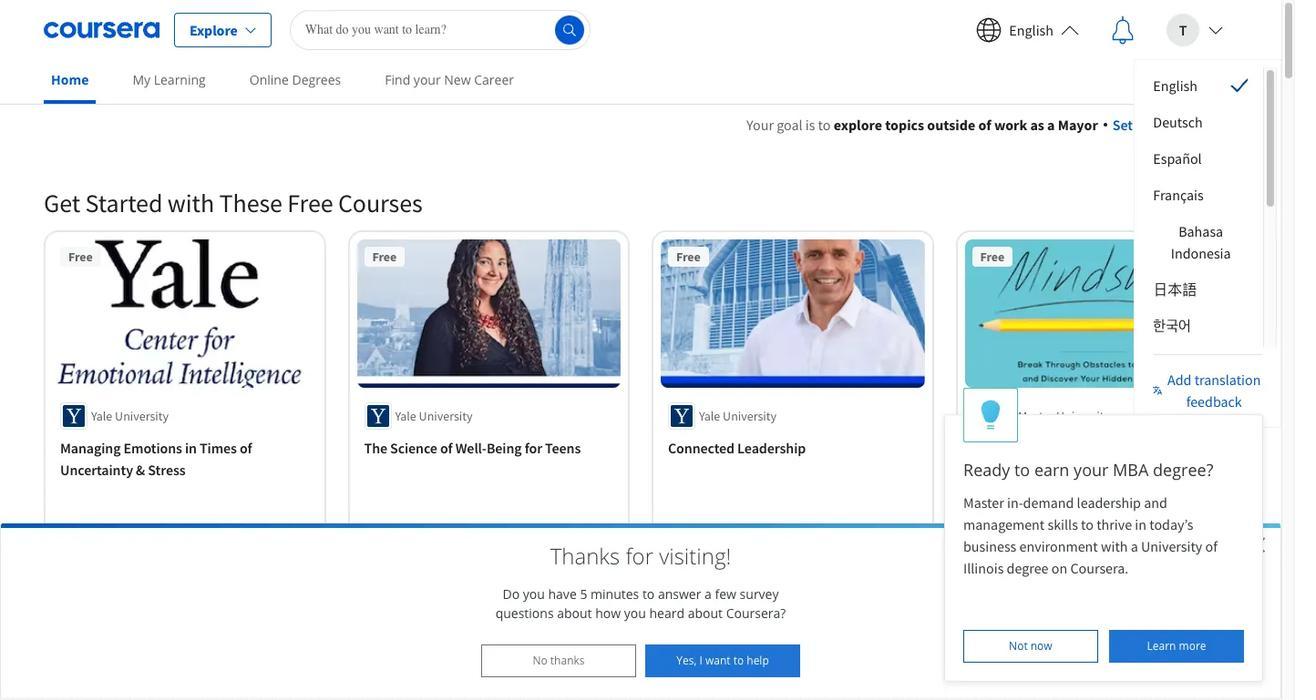 Task type: locate. For each thing, give the bounding box(es) containing it.
university up well-
[[419, 408, 473, 425]]

to left help
[[733, 653, 744, 669]]

to up the heard
[[642, 586, 655, 603]]

course
[[60, 526, 97, 542], [364, 526, 401, 542], [668, 526, 705, 542], [972, 526, 1009, 542]]

0 horizontal spatial in
[[185, 439, 197, 457]]

help center image
[[1234, 653, 1256, 675]]

of right times
[[240, 439, 252, 457]]

translation
[[1194, 371, 1261, 389]]

your
[[746, 116, 774, 134], [1111, 461, 1139, 479]]

0 horizontal spatial yale university
[[91, 408, 169, 425]]

illinois
[[963, 560, 1004, 578]]

your down "through"
[[1074, 459, 1109, 481]]

yale up managing
[[91, 408, 112, 425]]

with
[[168, 187, 214, 220], [1101, 538, 1128, 556]]

yale university for leadership
[[699, 408, 777, 425]]

None search field
[[290, 10, 590, 50]]

a left few
[[705, 586, 712, 603]]

questions
[[495, 605, 554, 622]]

managing
[[60, 439, 121, 457]]

1 yale university from the left
[[91, 408, 169, 425]]

about down '5'
[[557, 605, 592, 622]]

your down "through"
[[1111, 461, 1139, 479]]

of left ✕
[[1205, 538, 1217, 556]]

and up today's
[[1144, 494, 1167, 512]]

goals
[[1167, 116, 1199, 134]]

set
[[1113, 116, 1133, 134]]

1 horizontal spatial yale
[[395, 408, 416, 425]]

0 vertical spatial with
[[168, 187, 214, 220]]

0 vertical spatial english button
[[962, 0, 1094, 59]]

1 horizontal spatial in
[[1135, 516, 1146, 534]]

leadership
[[737, 439, 806, 457]]

course for mindshift: break through obstacles to learning and discover your hidden potential
[[972, 526, 1009, 542]]

find your new career link
[[378, 59, 521, 100]]

course for connected leadership
[[668, 526, 705, 542]]

your inside dropdown button
[[1136, 116, 1164, 134]]

explore
[[834, 116, 882, 134]]

with left these
[[168, 187, 214, 220]]

feedback
[[1186, 393, 1242, 411]]

0 vertical spatial you
[[523, 586, 545, 603]]

your left goal
[[746, 116, 774, 134]]

3 yale university from the left
[[699, 408, 777, 425]]

to inside button
[[733, 653, 744, 669]]

mayor
[[1058, 116, 1098, 134]]

you right how
[[624, 605, 646, 622]]

2 vertical spatial a
[[705, 586, 712, 603]]

learn more link
[[1109, 631, 1244, 663]]

a inside do you have 5 minutes to answer a few survey questions about how you heard about coursera?
[[705, 586, 712, 603]]

1 horizontal spatial a
[[1047, 116, 1055, 134]]

0 vertical spatial a
[[1047, 116, 1055, 134]]

work
[[994, 116, 1027, 134]]

a inside main content
[[1047, 116, 1055, 134]]

course down the master at right bottom
[[972, 526, 1009, 542]]

mcmaster university
[[1003, 408, 1110, 425]]

of inside master in-demand leadership and management skills to thrive in today's business environment with a university of illinois degree on coursera.
[[1205, 538, 1217, 556]]

to right skills
[[1081, 516, 1094, 534]]

yale up the science
[[395, 408, 416, 425]]

free
[[287, 187, 333, 220], [68, 249, 93, 265], [372, 249, 397, 265], [676, 249, 700, 265], [980, 249, 1004, 265]]

0 horizontal spatial with
[[168, 187, 214, 220]]

you up questions
[[523, 586, 545, 603]]

online
[[249, 71, 289, 88]]

my learning link
[[125, 59, 213, 100]]

visiting!
[[659, 541, 731, 571]]

topics
[[885, 116, 924, 134]]

learning up 'potential'
[[972, 461, 1026, 479]]

2 course from the left
[[364, 526, 401, 542]]

university for science
[[419, 408, 473, 425]]

3 course from the left
[[668, 526, 705, 542]]

1 horizontal spatial english
[[1153, 76, 1198, 94]]

hidden
[[1142, 461, 1187, 479]]

✕ button
[[1249, 530, 1266, 560]]

with down thrive
[[1101, 538, 1128, 556]]

0 horizontal spatial learning
[[154, 71, 206, 88]]

business
[[963, 538, 1016, 556]]

2 yale university from the left
[[395, 408, 473, 425]]

learning
[[154, 71, 206, 88], [972, 461, 1026, 479]]

0 horizontal spatial a
[[705, 586, 712, 603]]

bahasa indonesia
[[1171, 222, 1231, 262]]

your right set
[[1136, 116, 1164, 134]]

1 vertical spatial english
[[1153, 76, 1198, 94]]

repeat image
[[1026, 251, 1048, 272]]

of left work
[[978, 116, 991, 134]]

mindshift: break through obstacles to learning and discover your hidden potential link
[[972, 437, 1221, 503]]

3 yale from the left
[[699, 408, 720, 425]]

no thanks
[[533, 653, 585, 669]]

français button
[[1139, 176, 1263, 213]]

for inside the science of well-being for teens link
[[525, 439, 542, 457]]

1 horizontal spatial your
[[1111, 461, 1139, 479]]

explore
[[190, 21, 238, 39]]

mcmaster
[[1003, 408, 1054, 425]]

1 horizontal spatial with
[[1101, 538, 1128, 556]]

your for find
[[414, 71, 441, 88]]

0 vertical spatial english
[[1009, 21, 1054, 39]]

0 horizontal spatial about
[[557, 605, 592, 622]]

0 vertical spatial learning
[[154, 71, 206, 88]]

to inside mindshift: break through obstacles to learning and discover your hidden potential
[[1194, 439, 1207, 457]]

a down thrive
[[1131, 538, 1138, 556]]

yale university up the emotions
[[91, 408, 169, 425]]

2 yale from the left
[[395, 408, 416, 425]]

managing emotions in times of uncertainty & stress
[[60, 439, 252, 479]]

0 vertical spatial in
[[185, 439, 197, 457]]

yale university up the science
[[395, 408, 473, 425]]

1 vertical spatial english button
[[1139, 67, 1263, 103]]

add translation feedback
[[1167, 371, 1261, 411]]

1 vertical spatial a
[[1131, 538, 1138, 556]]

not now
[[1009, 639, 1052, 654]]

4 course from the left
[[972, 526, 1009, 542]]

earn your degree collection element
[[33, 632, 1249, 701]]

management
[[963, 516, 1045, 534]]

1 vertical spatial for
[[626, 541, 653, 571]]

0 horizontal spatial and
[[1029, 461, 1053, 479]]

course down the
[[364, 526, 401, 542]]

potential
[[972, 483, 1028, 501]]

2 horizontal spatial a
[[1131, 538, 1138, 556]]

español
[[1153, 149, 1202, 167]]

yes, i want to help
[[676, 653, 769, 669]]

your right find in the left of the page
[[414, 71, 441, 88]]

your
[[414, 71, 441, 88], [1136, 116, 1164, 134], [1074, 459, 1109, 481]]

1 horizontal spatial english button
[[1139, 67, 1263, 103]]

career
[[474, 71, 514, 88]]

about down few
[[688, 605, 723, 622]]

university
[[115, 408, 169, 425], [419, 408, 473, 425], [723, 408, 777, 425], [1056, 408, 1110, 425], [1141, 538, 1202, 556]]

university up "through"
[[1056, 408, 1110, 425]]

a
[[1047, 116, 1055, 134], [1131, 538, 1138, 556], [705, 586, 712, 603]]

yale
[[91, 408, 112, 425], [395, 408, 416, 425], [699, 408, 720, 425]]

to up the degree?
[[1194, 439, 1207, 457]]

1 horizontal spatial for
[[626, 541, 653, 571]]

0 horizontal spatial english button
[[962, 0, 1094, 59]]

1 vertical spatial in
[[1135, 516, 1146, 534]]

1 horizontal spatial learning
[[972, 461, 1026, 479]]

yale for the
[[395, 408, 416, 425]]

in right thrive
[[1135, 516, 1146, 534]]

1 about from the left
[[557, 605, 592, 622]]

0 vertical spatial your
[[414, 71, 441, 88]]

1 vertical spatial learning
[[972, 461, 1026, 479]]

thrive
[[1097, 516, 1132, 534]]

1 vertical spatial your
[[1111, 461, 1139, 479]]

university up the emotions
[[115, 408, 169, 425]]

your inside alice element
[[1074, 459, 1109, 481]]

in-
[[1007, 494, 1023, 512]]

1 yale from the left
[[91, 408, 112, 425]]

2 horizontal spatial your
[[1136, 116, 1164, 134]]

0 vertical spatial for
[[525, 439, 542, 457]]

1 horizontal spatial you
[[624, 605, 646, 622]]

times
[[200, 439, 237, 457]]

set your goals today button
[[1104, 114, 1238, 136]]

course down uncertainty
[[60, 526, 97, 542]]

and down break
[[1029, 461, 1053, 479]]

1 vertical spatial and
[[1144, 494, 1167, 512]]

university down today's
[[1141, 538, 1202, 556]]

minutes
[[591, 586, 639, 603]]

in left times
[[185, 439, 197, 457]]

2 horizontal spatial yale university
[[699, 408, 777, 425]]

to inside master in-demand leadership and management skills to thrive in today's business environment with a university of illinois degree on coursera.
[[1081, 516, 1094, 534]]

and inside master in-demand leadership and management skills to thrive in today's business environment with a university of illinois degree on coursera.
[[1144, 494, 1167, 512]]

0 horizontal spatial yale
[[91, 408, 112, 425]]

obstacles
[[1131, 439, 1191, 457]]

yale for managing
[[91, 408, 112, 425]]

for up minutes
[[626, 541, 653, 571]]

demand
[[1023, 494, 1074, 512]]

0 vertical spatial and
[[1029, 461, 1053, 479]]

few
[[715, 586, 736, 603]]

get started with these free courses main content
[[0, 92, 1281, 701]]

university up connected leadership
[[723, 408, 777, 425]]

1 horizontal spatial about
[[688, 605, 723, 622]]

2 horizontal spatial yale
[[699, 408, 720, 425]]

not now button
[[963, 631, 1098, 663]]

english button
[[962, 0, 1094, 59], [1139, 67, 1263, 103]]

a right as
[[1047, 116, 1055, 134]]

your inside mindshift: break through obstacles to learning and discover your hidden potential
[[1111, 461, 1139, 479]]

connected leadership link
[[668, 437, 917, 459]]

1 course from the left
[[60, 526, 97, 542]]

2 vertical spatial your
[[1074, 459, 1109, 481]]

a inside master in-demand leadership and management skills to thrive in today's business environment with a university of illinois degree on coursera.
[[1131, 538, 1138, 556]]

1 horizontal spatial yale university
[[395, 408, 473, 425]]

0 horizontal spatial english
[[1009, 21, 1054, 39]]

in
[[185, 439, 197, 457], [1135, 516, 1146, 534]]

want
[[705, 653, 731, 669]]

0 horizontal spatial your
[[746, 116, 774, 134]]

english menu
[[1139, 67, 1277, 380]]

1 horizontal spatial your
[[1074, 459, 1109, 481]]

1 vertical spatial with
[[1101, 538, 1128, 556]]

do
[[503, 586, 520, 603]]

teens
[[545, 439, 581, 457]]

yale up connected
[[699, 408, 720, 425]]

learning right 'my'
[[154, 71, 206, 88]]

courses
[[338, 187, 423, 220]]

1 vertical spatial your
[[1136, 116, 1164, 134]]

university for leadership
[[723, 408, 777, 425]]

0 horizontal spatial for
[[525, 439, 542, 457]]

course up answer
[[668, 526, 705, 542]]

environment
[[1019, 538, 1098, 556]]

answer
[[658, 586, 701, 603]]

free for connected leadership
[[676, 249, 700, 265]]

for right being
[[525, 439, 542, 457]]

0 vertical spatial your
[[746, 116, 774, 134]]

yale university up connected leadership
[[699, 408, 777, 425]]

1 horizontal spatial and
[[1144, 494, 1167, 512]]

0 horizontal spatial your
[[414, 71, 441, 88]]

course for the science of well-being for teens
[[364, 526, 401, 542]]

not
[[1009, 639, 1028, 654]]



Task type: vqa. For each thing, say whether or not it's contained in the screenshot.


Task type: describe. For each thing, give the bounding box(es) containing it.
bahasa
[[1179, 222, 1223, 240]]

have
[[548, 586, 577, 603]]

yale university for emotions
[[91, 408, 169, 425]]

yes,
[[676, 653, 697, 669]]

science
[[390, 439, 437, 457]]

in inside master in-demand leadership and management skills to thrive in today's business environment with a university of illinois degree on coursera.
[[1135, 516, 1146, 534]]

stress
[[148, 461, 185, 479]]

5
[[580, 586, 587, 603]]

university inside master in-demand leadership and management skills to thrive in today's business environment with a university of illinois degree on coursera.
[[1141, 538, 1202, 556]]

find
[[385, 71, 410, 88]]

in inside managing emotions in times of uncertainty & stress
[[185, 439, 197, 457]]

online degrees link
[[242, 59, 348, 100]]

degree?
[[1153, 459, 1213, 481]]

of left well-
[[440, 439, 453, 457]]

with inside master in-demand leadership and management skills to thrive in today's business environment with a university of illinois degree on coursera.
[[1101, 538, 1128, 556]]

on
[[1051, 560, 1067, 578]]

coursera?
[[726, 605, 786, 622]]

of inside managing emotions in times of uncertainty & stress
[[240, 439, 252, 457]]

mba
[[1113, 459, 1149, 481]]

0 horizontal spatial you
[[523, 586, 545, 603]]

survey
[[740, 586, 779, 603]]

get started with these free courses
[[44, 187, 423, 220]]

the science of well-being for teens link
[[364, 437, 613, 459]]

no thanks button
[[481, 645, 636, 678]]

to inside do you have 5 minutes to answer a few survey questions about how you heard about coursera?
[[642, 586, 655, 603]]

discover
[[1056, 461, 1108, 479]]

master
[[963, 494, 1004, 512]]

ready
[[963, 459, 1010, 481]]

my
[[133, 71, 150, 88]]

yes, i want to help button
[[645, 645, 800, 678]]

earn
[[1034, 459, 1069, 481]]

lightbulb tip image
[[981, 400, 1000, 431]]

with inside "element"
[[168, 187, 214, 220]]

mindshift:
[[972, 439, 1034, 457]]

as
[[1030, 116, 1044, 134]]

line chart image
[[1026, 218, 1048, 240]]

free for managing emotions in times of uncertainty & stress
[[68, 249, 93, 265]]

thanks
[[550, 653, 585, 669]]

learning inside my learning link
[[154, 71, 206, 88]]

degree
[[1007, 560, 1049, 578]]

alice element
[[944, 388, 1263, 683]]

日本語 button
[[1139, 271, 1263, 308]]

course for managing emotions in times of uncertainty & stress
[[60, 526, 97, 542]]

ready to earn your mba degree?
[[963, 459, 1213, 481]]

your for set
[[1136, 116, 1164, 134]]

mindshift: break through obstacles to learning and discover your hidden potential
[[972, 439, 1207, 501]]

indonesia
[[1171, 244, 1231, 262]]

do you have 5 minutes to answer a few survey questions about how you heard about coursera?
[[495, 586, 786, 622]]

university for emotions
[[115, 408, 169, 425]]

english button for the t dropdown button at the right of the page
[[962, 0, 1094, 59]]

한국어 button
[[1139, 308, 1263, 344]]

today's
[[1149, 516, 1193, 534]]

español button
[[1139, 140, 1263, 176]]

and inside mindshift: break through obstacles to learning and discover your hidden potential
[[1029, 461, 1053, 479]]

break
[[1037, 439, 1073, 457]]

set your goals today
[[1113, 116, 1238, 134]]

connected leadership
[[668, 439, 806, 457]]

more
[[1179, 639, 1206, 654]]

online degrees
[[249, 71, 341, 88]]

한국어
[[1153, 317, 1191, 335]]

now
[[1031, 639, 1052, 654]]

learning inside mindshift: break through obstacles to learning and discover your hidden potential
[[972, 461, 1026, 479]]

&
[[136, 461, 145, 479]]

outside
[[927, 116, 975, 134]]

2 about from the left
[[688, 605, 723, 622]]

get started with these free courses collection element
[[33, 158, 1249, 632]]

english button for "español" button
[[1139, 67, 1263, 103]]

i
[[699, 653, 703, 669]]

goal
[[777, 116, 803, 134]]

managing emotions in times of uncertainty & stress link
[[60, 437, 309, 481]]

these
[[219, 187, 282, 220]]

your goal is to explore topics outside of work as a mayor
[[746, 116, 1098, 134]]

my learning
[[133, 71, 206, 88]]

to right is
[[818, 116, 831, 134]]

today
[[1202, 116, 1238, 134]]

through
[[1076, 439, 1129, 457]]

What do you want to learn? text field
[[290, 10, 590, 50]]

coursera.
[[1070, 560, 1128, 578]]

heard
[[649, 605, 684, 622]]

no
[[533, 653, 548, 669]]

✕
[[1249, 530, 1266, 560]]

日本語
[[1153, 280, 1197, 298]]

add
[[1167, 371, 1192, 389]]

the
[[364, 439, 387, 457]]

learn more
[[1147, 639, 1206, 654]]

bahasa indonesia button
[[1139, 213, 1263, 271]]

new
[[444, 71, 471, 88]]

thanks
[[550, 541, 620, 571]]

home link
[[44, 59, 96, 104]]

get
[[44, 187, 80, 220]]

yale university for science
[[395, 408, 473, 425]]

emotions
[[123, 439, 182, 457]]

to down mindshift:
[[1014, 459, 1030, 481]]

university for break
[[1056, 408, 1110, 425]]

thanks for visiting!
[[550, 541, 731, 571]]

free for the science of well-being for teens
[[372, 249, 397, 265]]

master in-demand leadership and management skills to thrive in today's business environment with a university of illinois degree on coursera.
[[963, 494, 1220, 578]]

connected
[[668, 439, 735, 457]]

yale for connected
[[699, 408, 720, 425]]

home
[[51, 71, 89, 88]]

english inside english menu
[[1153, 76, 1198, 94]]

free for mindshift: break through obstacles to learning and discover your hidden potential
[[980, 249, 1004, 265]]

add translation feedback button
[[1146, 362, 1270, 420]]

how
[[595, 605, 621, 622]]

1 vertical spatial you
[[624, 605, 646, 622]]

français
[[1153, 185, 1204, 204]]

find your new career
[[385, 71, 514, 88]]

coursera image
[[44, 15, 159, 44]]

t button
[[1152, 0, 1238, 59]]

deutsch button
[[1139, 103, 1263, 140]]

degrees
[[292, 71, 341, 88]]

smile image
[[1026, 283, 1048, 305]]

being
[[487, 439, 522, 457]]



